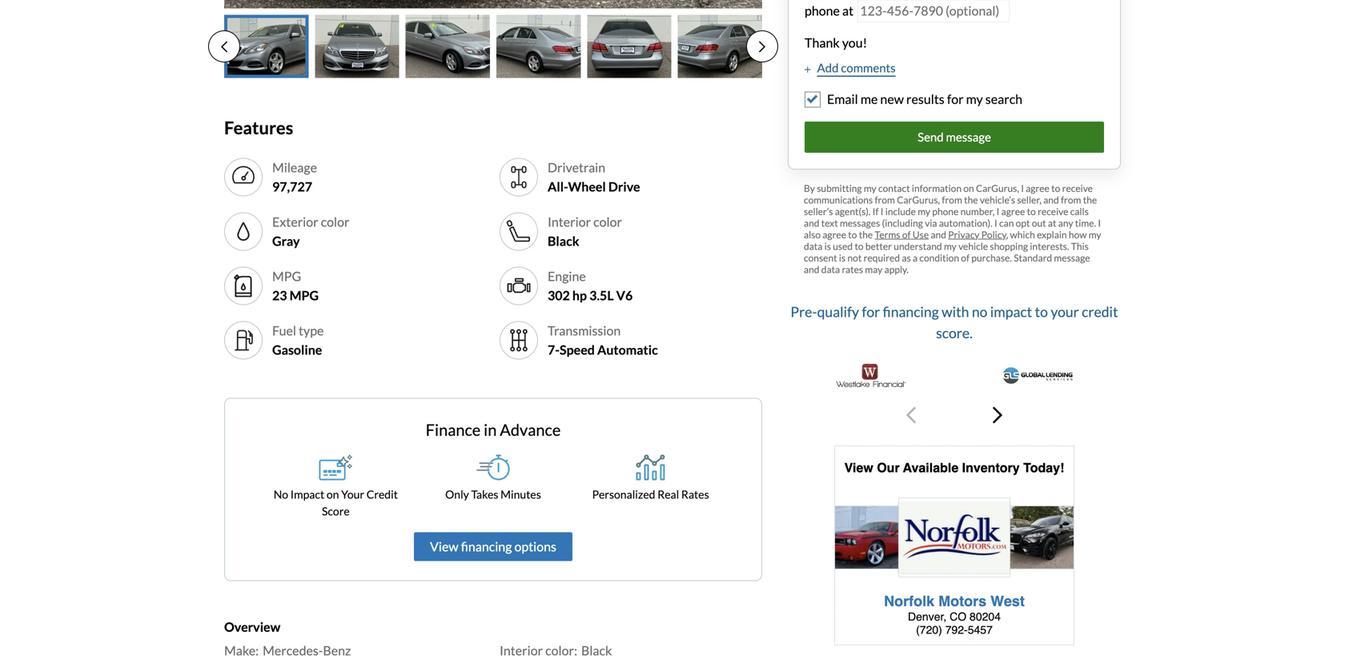 Task type: describe. For each thing, give the bounding box(es) containing it.
rates
[[681, 488, 709, 502]]

on inside by submitting my contact information on cargurus, i agree to receive communications from cargurus, from the vehicle's seller, and from the seller's agent(s). if i include my phone number, i agree to receive calls and text messages (including via automation). i can opt out at any time. i also agree to the
[[964, 182, 974, 194]]

your
[[341, 488, 364, 502]]

rates
[[842, 264, 863, 275]]

i right if
[[881, 206, 884, 217]]

benz
[[323, 644, 351, 659]]

also
[[804, 229, 821, 240]]

this
[[1071, 240, 1089, 252]]

mileage 97,727
[[272, 160, 317, 195]]

and right seller,
[[1044, 194, 1059, 206]]

engine
[[548, 269, 586, 284]]

standard
[[1014, 252, 1052, 264]]

Phone (optional) telephone field
[[858, 0, 1010, 22]]

speed
[[560, 342, 595, 358]]

finance
[[426, 421, 481, 440]]

send message button
[[805, 122, 1104, 153]]

automation).
[[939, 217, 993, 229]]

privacy
[[948, 229, 980, 240]]

fuel type gasoline
[[272, 323, 324, 358]]

opt
[[1016, 217, 1030, 229]]

1 horizontal spatial cargurus,
[[976, 182, 1019, 194]]

no
[[972, 304, 988, 320]]

for inside pre-qualify for financing with no impact to your credit score.
[[862, 304, 880, 320]]

credit
[[367, 488, 398, 502]]

wheel
[[568, 179, 606, 195]]

privacy policy link
[[948, 229, 1006, 240]]

my right 'how'
[[1089, 229, 1102, 240]]

97,727
[[272, 179, 312, 195]]

mpg image
[[231, 273, 256, 299]]

my up if
[[864, 182, 877, 194]]

consent
[[804, 252, 837, 264]]

chevron left image
[[907, 406, 916, 425]]

message inside the , which explain how my data is used to better understand my vehicle shopping interests. this consent is not required as a condition of purchase. standard message and data rates may apply.
[[1054, 252, 1090, 264]]

me
[[861, 91, 878, 107]]

personalized real rates
[[592, 488, 709, 502]]

2 from from the left
[[942, 194, 963, 206]]

color:
[[546, 644, 577, 659]]

interior color black
[[548, 214, 622, 249]]

transmission
[[548, 323, 621, 339]]

purchase.
[[972, 252, 1012, 264]]

you!
[[842, 35, 867, 50]]

color for exterior color gray
[[321, 214, 350, 230]]

condition
[[920, 252, 959, 264]]

thank you!
[[805, 35, 867, 50]]

1 horizontal spatial agree
[[1002, 206, 1025, 217]]

interior for interior color:
[[500, 644, 543, 659]]

7-
[[548, 342, 560, 358]]

plus image
[[805, 65, 811, 73]]

mpg 23 mpg
[[272, 269, 319, 304]]

use
[[913, 229, 929, 240]]

add
[[817, 60, 839, 75]]

at
[[1048, 217, 1057, 229]]

features
[[224, 117, 293, 138]]

to left at
[[1027, 206, 1036, 217]]

view vehicle photo 3 image
[[406, 15, 490, 78]]

in
[[484, 421, 497, 440]]

transmission image
[[506, 328, 532, 354]]

which
[[1010, 229, 1035, 240]]

drivetrain
[[548, 160, 606, 175]]

add comments button
[[805, 59, 896, 77]]

gray
[[272, 233, 300, 249]]

not
[[848, 252, 862, 264]]

next page image
[[759, 40, 766, 53]]

drivetrain image
[[506, 165, 532, 190]]

may
[[865, 264, 883, 275]]

exterior color image
[[231, 219, 256, 245]]

0 vertical spatial receive
[[1062, 182, 1093, 194]]

0 horizontal spatial of
[[902, 229, 911, 240]]

view vehicle photo 6 image
[[678, 15, 762, 78]]

terms
[[875, 229, 901, 240]]

v6
[[616, 288, 633, 304]]

automatic
[[597, 342, 658, 358]]

fuel
[[272, 323, 296, 339]]

real
[[658, 488, 679, 502]]

pre-qualify for financing with no impact to your credit score. button
[[788, 295, 1121, 440]]

black for interior color: black
[[581, 644, 612, 659]]

a
[[913, 252, 918, 264]]

no
[[274, 488, 288, 502]]

0 vertical spatial for
[[947, 91, 964, 107]]

0 horizontal spatial is
[[825, 240, 831, 252]]

include
[[886, 206, 916, 217]]

email me new results for my search
[[827, 91, 1023, 107]]

shopping
[[990, 240, 1028, 252]]

options
[[515, 539, 557, 555]]

make: mercedes-benz
[[224, 644, 351, 659]]

interior for interior color
[[548, 214, 591, 230]]

pre-
[[791, 304, 817, 320]]

fuel type image
[[231, 328, 256, 354]]

comments
[[841, 60, 896, 75]]

my left phone
[[918, 206, 931, 217]]

view financing options button
[[414, 533, 573, 562]]

mileage image
[[231, 165, 256, 190]]

email
[[827, 91, 858, 107]]

pre-qualify for financing with no impact to your credit score.
[[791, 304, 1119, 342]]

1 from from the left
[[875, 194, 895, 206]]

gasoline
[[272, 342, 322, 358]]

to inside pre-qualify for financing with no impact to your credit score.
[[1035, 304, 1048, 320]]

interior color image
[[506, 219, 532, 245]]

contact
[[879, 182, 910, 194]]

terms of use link
[[875, 229, 929, 240]]

to right seller,
[[1052, 182, 1061, 194]]

view
[[430, 539, 459, 555]]

advertisement region
[[835, 446, 1075, 646]]

0 horizontal spatial cargurus,
[[897, 194, 940, 206]]

impact
[[291, 488, 324, 502]]

via
[[925, 217, 937, 229]]

as
[[902, 252, 911, 264]]

make:
[[224, 644, 259, 659]]

of inside the , which explain how my data is used to better understand my vehicle shopping interests. this consent is not required as a condition of purchase. standard message and data rates may apply.
[[961, 252, 970, 264]]

seller,
[[1017, 194, 1042, 206]]

and inside the , which explain how my data is used to better understand my vehicle shopping interests. this consent is not required as a condition of purchase. standard message and data rates may apply.
[[804, 264, 820, 275]]

type
[[299, 323, 324, 339]]

3.5l
[[590, 288, 614, 304]]

any
[[1059, 217, 1074, 229]]

your
[[1051, 304, 1079, 320]]

view vehicle photo 2 image
[[315, 15, 399, 78]]

i right time.
[[1098, 217, 1101, 229]]

hp
[[573, 288, 587, 304]]

score.
[[936, 325, 973, 342]]



Task type: locate. For each thing, give the bounding box(es) containing it.
to left your
[[1035, 304, 1048, 320]]

interests.
[[1030, 240, 1070, 252]]

receive up "calls"
[[1062, 182, 1093, 194]]

view financing options
[[430, 539, 557, 555]]

2 horizontal spatial the
[[1083, 194, 1097, 206]]

terms of use and privacy policy
[[875, 229, 1006, 240]]

for
[[947, 91, 964, 107], [862, 304, 880, 320]]

interior inside interior color black
[[548, 214, 591, 230]]

cargurus,
[[976, 182, 1019, 194], [897, 194, 940, 206]]

is
[[825, 240, 831, 252], [839, 252, 846, 264]]

1 vertical spatial receive
[[1038, 206, 1069, 217]]

interior left color:
[[500, 644, 543, 659]]

transmission 7-speed automatic
[[548, 323, 658, 358]]

better
[[866, 240, 892, 252]]

1 horizontal spatial message
[[1054, 252, 1090, 264]]

1 vertical spatial mpg
[[290, 288, 319, 304]]

for right results
[[947, 91, 964, 107]]

mercedes-
[[263, 644, 323, 659]]

1 vertical spatial on
[[327, 488, 339, 502]]

understand
[[894, 240, 942, 252]]

cargurus, up via at the top
[[897, 194, 940, 206]]

apply.
[[885, 264, 909, 275]]

mpg up 23 at the left of page
[[272, 269, 301, 284]]

financing inside button
[[461, 539, 512, 555]]

explain
[[1037, 229, 1067, 240]]

interior down all-
[[548, 214, 591, 230]]

black for interior color black
[[548, 233, 580, 249]]

data
[[804, 240, 823, 252], [822, 264, 840, 275]]

2 color from the left
[[594, 214, 622, 230]]

interior
[[548, 214, 591, 230], [500, 644, 543, 659]]

cargurus, up number,
[[976, 182, 1019, 194]]

of
[[902, 229, 911, 240], [961, 252, 970, 264]]

1 vertical spatial interior
[[500, 644, 543, 659]]

if
[[873, 206, 879, 217]]

new
[[881, 91, 904, 107]]

color inside interior color black
[[594, 214, 622, 230]]

tab list
[[208, 15, 778, 78]]

0 horizontal spatial financing
[[461, 539, 512, 555]]

impact
[[991, 304, 1032, 320]]

on up number,
[[964, 182, 974, 194]]

out
[[1032, 217, 1046, 229]]

black right color:
[[581, 644, 612, 659]]

the up automation).
[[964, 194, 978, 206]]

data down text
[[804, 240, 823, 252]]

submitting
[[817, 182, 862, 194]]

color right exterior
[[321, 214, 350, 230]]

1 horizontal spatial for
[[947, 91, 964, 107]]

0 vertical spatial of
[[902, 229, 911, 240]]

from
[[875, 194, 895, 206], [942, 194, 963, 206], [1061, 194, 1082, 206]]

(including
[[882, 217, 923, 229]]

by
[[804, 182, 815, 194]]

phone
[[932, 206, 959, 217]]

color for interior color black
[[594, 214, 622, 230]]

information
[[912, 182, 962, 194]]

credit
[[1082, 304, 1119, 320]]

0 vertical spatial black
[[548, 233, 580, 249]]

0 horizontal spatial interior
[[500, 644, 543, 659]]

agree up ,
[[1002, 206, 1025, 217]]

1 vertical spatial agree
[[1002, 206, 1025, 217]]

agree right also
[[823, 229, 847, 240]]

my left search
[[966, 91, 983, 107]]

1 color from the left
[[321, 214, 350, 230]]

and down also
[[804, 264, 820, 275]]

0 vertical spatial on
[[964, 182, 974, 194]]

messages
[[840, 217, 880, 229]]

1 horizontal spatial of
[[961, 252, 970, 264]]

can
[[999, 217, 1014, 229]]

0 vertical spatial mpg
[[272, 269, 301, 284]]

vehicle's
[[980, 194, 1016, 206]]

send
[[918, 130, 944, 144]]

engine image
[[506, 273, 532, 299]]

view vehicle photo 5 image
[[587, 15, 672, 78]]

view vehicle photo 1 image
[[224, 15, 309, 78]]

used
[[833, 240, 853, 252]]

2 horizontal spatial from
[[1061, 194, 1082, 206]]

, which explain how my data is used to better understand my vehicle shopping interests. this consent is not required as a condition of purchase. standard message and data rates may apply.
[[804, 229, 1102, 275]]

from up (including
[[875, 194, 895, 206]]

number,
[[961, 206, 995, 217]]

3 from from the left
[[1061, 194, 1082, 206]]

search
[[986, 91, 1023, 107]]

results
[[907, 91, 945, 107]]

i right number,
[[997, 206, 1000, 217]]

black up engine
[[548, 233, 580, 249]]

1 vertical spatial of
[[961, 252, 970, 264]]

1 horizontal spatial the
[[964, 194, 978, 206]]

0 horizontal spatial color
[[321, 214, 350, 230]]

required
[[864, 252, 900, 264]]

finance in advance
[[426, 421, 561, 440]]

data left rates at top right
[[822, 264, 840, 275]]

receive up explain
[[1038, 206, 1069, 217]]

drivetrain all-wheel drive
[[548, 160, 640, 195]]

0 vertical spatial data
[[804, 240, 823, 252]]

on up score
[[327, 488, 339, 502]]

of down privacy
[[961, 252, 970, 264]]

and right "use"
[[931, 229, 947, 240]]

mpg right 23 at the left of page
[[290, 288, 319, 304]]

23
[[272, 288, 287, 304]]

1 horizontal spatial is
[[839, 252, 846, 264]]

on
[[964, 182, 974, 194], [327, 488, 339, 502]]

1 horizontal spatial black
[[581, 644, 612, 659]]

prev page image
[[221, 40, 227, 53]]

color inside exterior color gray
[[321, 214, 350, 230]]

no impact on your credit score
[[274, 488, 398, 519]]

0 horizontal spatial message
[[946, 130, 991, 144]]

1 vertical spatial message
[[1054, 252, 1090, 264]]

0 horizontal spatial from
[[875, 194, 895, 206]]

financing inside pre-qualify for financing with no impact to your credit score.
[[883, 304, 939, 320]]

1 horizontal spatial interior
[[548, 214, 591, 230]]

1 vertical spatial data
[[822, 264, 840, 275]]

advance
[[500, 421, 561, 440]]

0 horizontal spatial agree
[[823, 229, 847, 240]]

message down 'how'
[[1054, 252, 1090, 264]]

on inside no impact on your credit score
[[327, 488, 339, 502]]

302
[[548, 288, 570, 304]]

message right send
[[946, 130, 991, 144]]

0 vertical spatial financing
[[883, 304, 939, 320]]

to inside the , which explain how my data is used to better understand my vehicle shopping interests. this consent is not required as a condition of purchase. standard message and data rates may apply.
[[855, 240, 864, 252]]

and left text
[[804, 217, 820, 229]]

with
[[942, 304, 969, 320]]

agree up "out"
[[1026, 182, 1050, 194]]

by submitting my contact information on cargurus, i agree to receive communications from cargurus, from the vehicle's seller, and from the seller's agent(s). if i include my phone number, i agree to receive calls and text messages (including via automation). i can opt out at any time. i also agree to the
[[804, 182, 1101, 240]]

0 horizontal spatial for
[[862, 304, 880, 320]]

how
[[1069, 229, 1087, 240]]

from up automation).
[[942, 194, 963, 206]]

and
[[1044, 194, 1059, 206], [804, 217, 820, 229], [931, 229, 947, 240], [804, 264, 820, 275]]

1 vertical spatial black
[[581, 644, 612, 659]]

engine 302 hp 3.5l v6
[[548, 269, 633, 304]]

financing left with
[[883, 304, 939, 320]]

agent(s).
[[835, 206, 871, 217]]

exterior
[[272, 214, 318, 230]]

chevron right image
[[993, 406, 1003, 425]]

the up time.
[[1083, 194, 1097, 206]]

message inside button
[[946, 130, 991, 144]]

all-
[[548, 179, 568, 195]]

to right used
[[855, 240, 864, 252]]

1 horizontal spatial color
[[594, 214, 622, 230]]

my left vehicle
[[944, 240, 957, 252]]

black inside interior color black
[[548, 233, 580, 249]]

financing right view
[[461, 539, 512, 555]]

is left not
[[839, 252, 846, 264]]

send message
[[918, 130, 991, 144]]

1 horizontal spatial from
[[942, 194, 963, 206]]

i
[[1021, 182, 1024, 194], [881, 206, 884, 217], [997, 206, 1000, 217], [995, 217, 998, 229], [1098, 217, 1101, 229]]

color down drive
[[594, 214, 622, 230]]

0 horizontal spatial black
[[548, 233, 580, 249]]

0 vertical spatial agree
[[1026, 182, 1050, 194]]

drive
[[609, 179, 640, 195]]

0 horizontal spatial the
[[859, 229, 873, 240]]

is left used
[[825, 240, 831, 252]]

i left can
[[995, 217, 998, 229]]

1 vertical spatial for
[[862, 304, 880, 320]]

overview
[[224, 620, 280, 635]]

of left "use"
[[902, 229, 911, 240]]

2 vertical spatial agree
[[823, 229, 847, 240]]

view vehicle photo 4 image
[[497, 15, 581, 78]]

the left terms
[[859, 229, 873, 240]]

vehicle
[[959, 240, 988, 252]]

personalized
[[592, 488, 656, 502]]

to down agent(s).
[[848, 229, 857, 240]]

only takes minutes
[[445, 488, 541, 502]]

1 horizontal spatial on
[[964, 182, 974, 194]]

receive
[[1062, 182, 1093, 194], [1038, 206, 1069, 217]]

for right qualify
[[862, 304, 880, 320]]

0 horizontal spatial on
[[327, 488, 339, 502]]

2 horizontal spatial agree
[[1026, 182, 1050, 194]]

0 vertical spatial message
[[946, 130, 991, 144]]

calls
[[1071, 206, 1089, 217]]

message
[[946, 130, 991, 144], [1054, 252, 1090, 264]]

1 horizontal spatial financing
[[883, 304, 939, 320]]

,
[[1006, 229, 1008, 240]]

vehicle full photo image
[[224, 0, 762, 8]]

i right vehicle's
[[1021, 182, 1024, 194]]

from up any
[[1061, 194, 1082, 206]]

mpg
[[272, 269, 301, 284], [290, 288, 319, 304]]

seller's
[[804, 206, 833, 217]]

mileage
[[272, 160, 317, 175]]

0 vertical spatial interior
[[548, 214, 591, 230]]

1 vertical spatial financing
[[461, 539, 512, 555]]

financing
[[883, 304, 939, 320], [461, 539, 512, 555]]



Task type: vqa. For each thing, say whether or not it's contained in the screenshot.
Event
no



